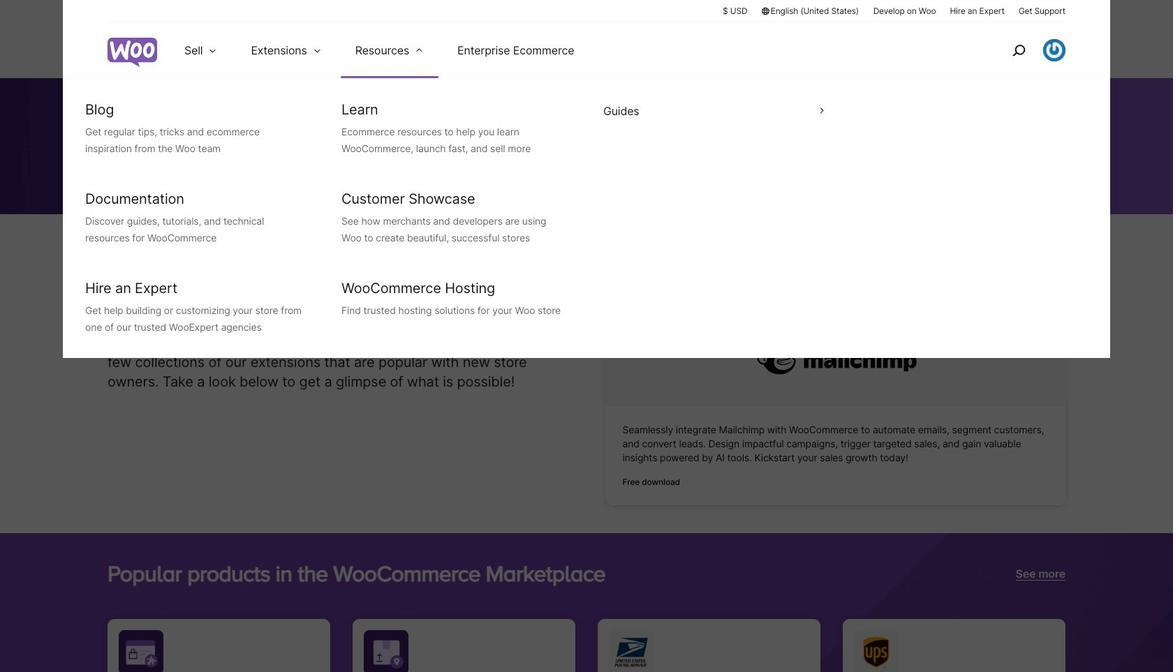 Task type: vqa. For each thing, say whether or not it's contained in the screenshot.
Open account menu icon
yes



Task type: locate. For each thing, give the bounding box(es) containing it.
open account menu image
[[1043, 39, 1066, 61]]

service navigation menu element
[[983, 28, 1066, 73]]

search image
[[1008, 39, 1030, 61]]



